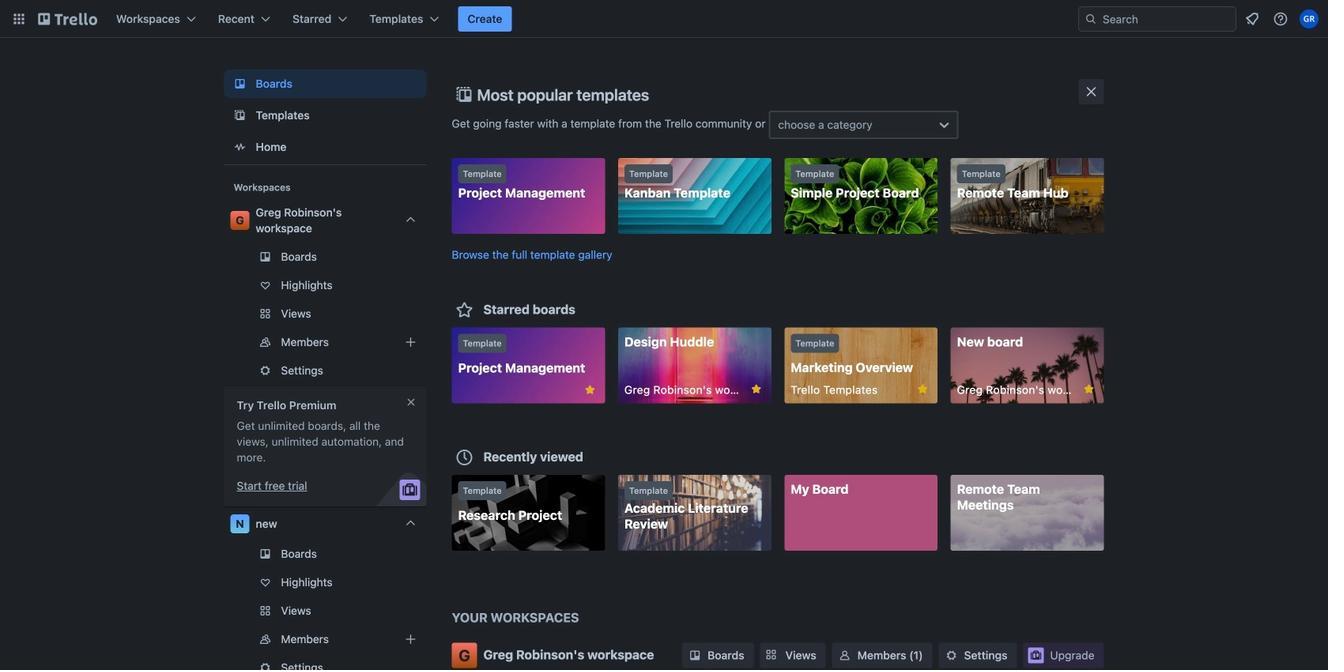 Task type: describe. For each thing, give the bounding box(es) containing it.
board image
[[230, 74, 249, 93]]

click to unstar this board. it will be removed from your starred list. image
[[583, 383, 597, 397]]

primary element
[[0, 0, 1328, 38]]

search image
[[1085, 13, 1097, 25]]

sm image
[[944, 648, 959, 664]]

home image
[[230, 138, 249, 157]]

greg robinson (gregrobinson96) image
[[1300, 9, 1319, 28]]

2 sm image from the left
[[837, 648, 853, 664]]



Task type: vqa. For each thing, say whether or not it's contained in the screenshot.
rightmost sm image
yes



Task type: locate. For each thing, give the bounding box(es) containing it.
0 vertical spatial add image
[[401, 333, 420, 352]]

1 horizontal spatial click to unstar this board. it will be removed from your starred list. image
[[916, 382, 930, 396]]

sm image
[[687, 648, 703, 664], [837, 648, 853, 664]]

1 add image from the top
[[401, 333, 420, 352]]

1 click to unstar this board. it will be removed from your starred list. image from the left
[[749, 382, 763, 396]]

2 click to unstar this board. it will be removed from your starred list. image from the left
[[916, 382, 930, 396]]

back to home image
[[38, 6, 97, 32]]

1 sm image from the left
[[687, 648, 703, 664]]

click to unstar this board. it will be removed from your starred list. image
[[749, 382, 763, 396], [916, 382, 930, 396]]

1 vertical spatial add image
[[401, 630, 420, 649]]

0 notifications image
[[1243, 9, 1262, 28]]

2 add image from the top
[[401, 630, 420, 649]]

template board image
[[230, 106, 249, 125]]

0 horizontal spatial click to unstar this board. it will be removed from your starred list. image
[[749, 382, 763, 396]]

add image
[[401, 333, 420, 352], [401, 630, 420, 649]]

Search field
[[1097, 8, 1236, 30]]

0 horizontal spatial sm image
[[687, 648, 703, 664]]

1 horizontal spatial sm image
[[837, 648, 853, 664]]

open information menu image
[[1273, 11, 1289, 27]]



